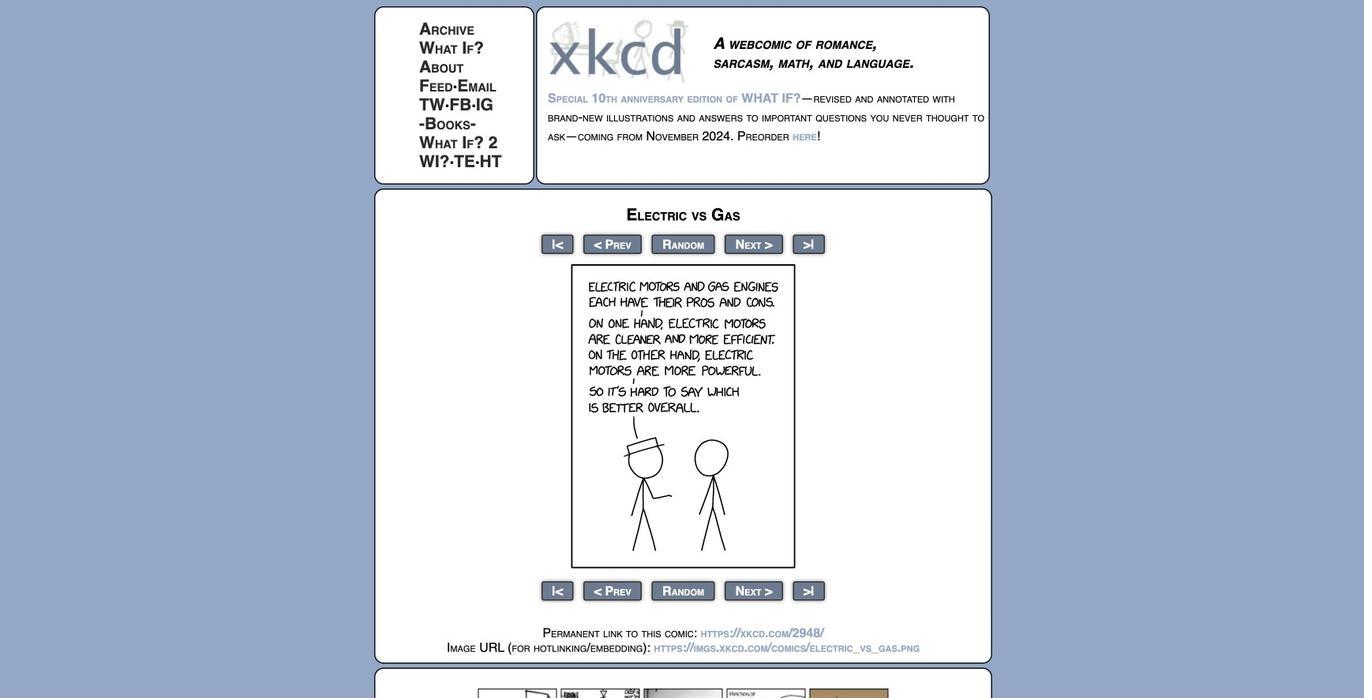 Task type: describe. For each thing, give the bounding box(es) containing it.
selected comics image
[[478, 689, 889, 699]]



Task type: locate. For each thing, give the bounding box(es) containing it.
electric vs gas image
[[571, 264, 795, 569]]

xkcd.com logo image
[[548, 18, 694, 84]]



Task type: vqa. For each thing, say whether or not it's contained in the screenshot.
Electric vs Gas image
yes



